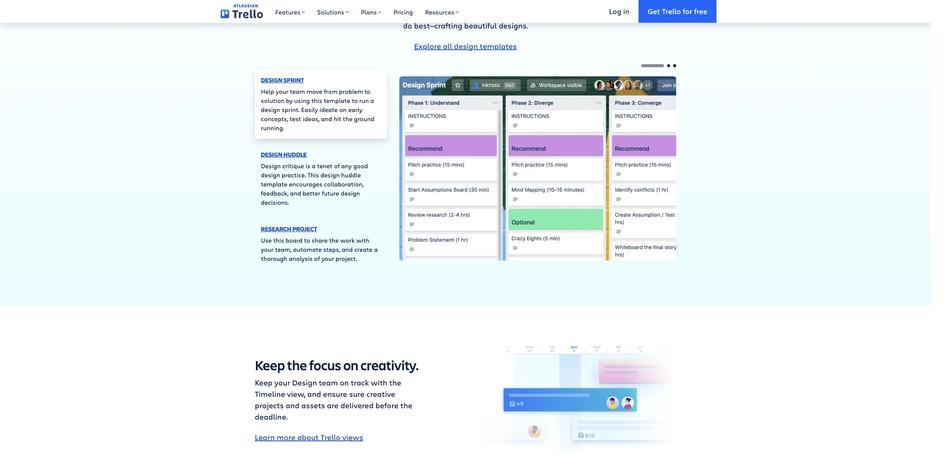 Task type: describe. For each thing, give the bounding box(es) containing it.
and down view,
[[286, 401, 300, 411]]

solutions button
[[311, 0, 355, 23]]

steps,
[[323, 246, 340, 254]]

templates
[[480, 41, 517, 51]]

projects,
[[485, 9, 515, 19]]

using
[[294, 96, 310, 104]]

an illustration showing timeline view. image
[[472, 337, 677, 452]]

of inside design huddle design critique is a tenet of any good design practice. this design huddle template encourages collaboration, feedback, and better future design decisions.
[[334, 162, 340, 170]]

beautiful
[[464, 20, 497, 31]]

log
[[609, 6, 622, 16]]

plans button
[[355, 0, 388, 23]]

best—crafting
[[414, 20, 463, 31]]

problem
[[339, 87, 363, 95]]

to up early
[[352, 96, 358, 104]]

work
[[340, 236, 355, 244]]

good
[[353, 162, 368, 170]]

create
[[354, 246, 373, 254]]

atlassian trello image
[[221, 4, 263, 19]]

1 horizontal spatial for
[[683, 6, 693, 16]]

drafts,
[[364, 9, 387, 19]]

help
[[261, 87, 274, 95]]

research project link
[[261, 225, 317, 233]]

all
[[443, 41, 452, 51]]

get
[[648, 6, 660, 16]]

in
[[624, 6, 630, 16]]

0 horizontal spatial trello
[[321, 433, 341, 443]]

functional
[[446, 9, 483, 19]]

are
[[327, 401, 339, 411]]

this inside research project use this board to share the work with your team, automate steps, and create a thorough analysis of your project.
[[273, 236, 284, 244]]

creativity.
[[361, 357, 419, 375]]

team,
[[275, 246, 292, 254]]

make
[[428, 0, 448, 8]]

keep the focus on creativity. keep your design team on track with the timeline view, and ensure sure creative projects and assets are delivered before the deadline.
[[255, 357, 419, 423]]

timeline
[[255, 390, 285, 400]]

design huddle link
[[261, 150, 307, 159]]

team inside keep the focus on creativity. keep your design team on track with the timeline view, and ensure sure creative projects and assets are delivered before the deadline.
[[319, 378, 338, 389]]

template inside these template boards make it easier for creative teams to manage requests, drafts, revisions, cross-functional projects, and focus on what they do best—crafting beautiful designs.
[[366, 0, 400, 8]]

plans
[[361, 8, 377, 16]]

board
[[286, 236, 303, 244]]

project
[[292, 225, 317, 233]]

from
[[324, 87, 338, 95]]

encourages
[[289, 180, 323, 188]]

learn more about trello views
[[255, 433, 363, 443]]

teams
[[524, 0, 547, 8]]

this
[[308, 171, 319, 179]]

feedback,
[[261, 189, 289, 197]]

easier
[[457, 0, 479, 8]]

features button
[[269, 0, 311, 23]]

log in
[[609, 6, 630, 16]]

design down 'collaboration,'
[[341, 189, 360, 197]]

for inside these template boards make it easier for creative teams to manage requests, drafts, revisions, cross-functional projects, and focus on what they do best—crafting beautiful designs.
[[481, 0, 491, 8]]

the down creativity.
[[389, 378, 401, 389]]

2 keep from the top
[[255, 378, 273, 389]]

your down steps,
[[322, 255, 334, 263]]

huddle
[[341, 171, 361, 179]]

decisions.
[[261, 198, 289, 206]]

pricing
[[394, 8, 413, 16]]

the up view,
[[287, 357, 307, 375]]

design inside design sprint help your team move from problem to solution by using this template to run a design sprint. easily ideate on early concepts, test ideas, and hit the ground running.
[[261, 76, 283, 84]]

is
[[306, 162, 310, 170]]

what
[[565, 9, 584, 19]]

explore all design templates link
[[414, 41, 517, 51]]

the inside research project use this board to share the work with your team, automate steps, and create a thorough analysis of your project.
[[329, 236, 339, 244]]

test
[[290, 115, 301, 123]]

designs.
[[499, 20, 528, 31]]

a inside design huddle design critique is a tenet of any good design practice. this design huddle template encourages collaboration, feedback, and better future design decisions.
[[312, 162, 316, 170]]

ensure
[[323, 390, 347, 400]]

design huddle design critique is a tenet of any good design practice. this design huddle template encourages collaboration, feedback, and better future design decisions.
[[261, 150, 368, 206]]

resources button
[[419, 0, 465, 23]]

projects
[[255, 401, 284, 411]]

critique
[[282, 162, 304, 170]]

sprint.
[[282, 106, 300, 114]]

use
[[261, 236, 272, 244]]

huddle
[[284, 150, 307, 159]]

on inside these template boards make it easier for creative teams to manage requests, drafts, revisions, cross-functional projects, and focus on what they do best—crafting beautiful designs.
[[554, 9, 563, 19]]

explore
[[414, 41, 441, 51]]

the inside design sprint help your team move from problem to solution by using this template to run a design sprint. easily ideate on early concepts, test ideas, and hit the ground running.
[[343, 115, 353, 123]]

design down tenet
[[321, 171, 340, 179]]

on up track in the left of the page
[[343, 357, 359, 375]]

these template boards make it easier for creative teams to manage requests, drafts, revisions, cross-functional projects, and focus on what they do best—crafting beautiful designs.
[[330, 0, 602, 31]]

solutions
[[317, 8, 344, 16]]

more
[[277, 433, 296, 443]]

they
[[586, 9, 602, 19]]

thorough
[[261, 255, 287, 263]]

to inside research project use this board to share the work with your team, automate steps, and create a thorough analysis of your project.
[[304, 236, 310, 244]]

on up ensure
[[340, 378, 349, 389]]

do
[[403, 20, 412, 31]]

views
[[342, 433, 363, 443]]

running.
[[261, 124, 284, 132]]



Task type: locate. For each thing, give the bounding box(es) containing it.
1 keep from the top
[[255, 357, 285, 375]]

your up "timeline"
[[275, 378, 290, 389]]

by
[[286, 96, 293, 104]]

design sprint link
[[261, 76, 304, 84]]

2 vertical spatial a
[[374, 246, 378, 254]]

0 vertical spatial focus
[[533, 9, 552, 19]]

1 vertical spatial with
[[371, 378, 388, 389]]

concepts,
[[261, 115, 288, 123]]

cross-
[[425, 9, 446, 19]]

0 vertical spatial this
[[312, 96, 322, 104]]

1 vertical spatial creative
[[367, 390, 395, 400]]

1 vertical spatial focus
[[309, 357, 341, 375]]

a for sprint
[[371, 96, 374, 104]]

this
[[312, 96, 322, 104], [273, 236, 284, 244]]

trello
[[662, 6, 681, 16], [321, 433, 341, 443]]

a for project
[[374, 246, 378, 254]]

for up projects, at right
[[481, 0, 491, 8]]

0 horizontal spatial template
[[261, 180, 288, 188]]

for left free
[[683, 6, 693, 16]]

the right before
[[401, 401, 413, 411]]

resources
[[425, 8, 455, 16]]

focus inside these template boards make it easier for creative teams to manage requests, drafts, revisions, cross-functional projects, and focus on what they do best—crafting beautiful designs.
[[533, 9, 552, 19]]

1 horizontal spatial this
[[312, 96, 322, 104]]

0 vertical spatial keep
[[255, 357, 285, 375]]

a inside design sprint help your team move from problem to solution by using this template to run a design sprint. easily ideate on early concepts, test ideas, and hit the ground running.
[[371, 96, 374, 104]]

sprint
[[284, 76, 304, 84]]

on left "what"
[[554, 9, 563, 19]]

explore all design templates
[[414, 41, 517, 51]]

the right hit
[[343, 115, 353, 123]]

ideate
[[320, 106, 338, 114]]

boards
[[402, 0, 427, 8]]

future
[[322, 189, 339, 197]]

manage
[[558, 0, 588, 8]]

1 horizontal spatial focus
[[533, 9, 552, 19]]

and down ideate
[[321, 115, 332, 123]]

design right all
[[454, 41, 478, 51]]

ground
[[354, 115, 375, 123]]

with up the create
[[356, 236, 370, 244]]

for
[[481, 0, 491, 8], [683, 6, 693, 16]]

and inside research project use this board to share the work with your team, automate steps, and create a thorough analysis of your project.
[[342, 246, 353, 254]]

1 horizontal spatial team
[[319, 378, 338, 389]]

trello left the "views"
[[321, 433, 341, 443]]

0 horizontal spatial of
[[314, 255, 320, 263]]

your inside design sprint help your team move from problem to solution by using this template to run a design sprint. easily ideate on early concepts, test ideas, and hit the ground running.
[[276, 87, 288, 95]]

1 vertical spatial this
[[273, 236, 284, 244]]

this inside design sprint help your team move from problem to solution by using this template to run a design sprint. easily ideate on early concepts, test ideas, and hit the ground running.
[[312, 96, 322, 104]]

1 vertical spatial keep
[[255, 378, 273, 389]]

0 horizontal spatial this
[[273, 236, 284, 244]]

share
[[312, 236, 328, 244]]

to up run
[[365, 87, 371, 95]]

creative
[[493, 0, 522, 8], [367, 390, 395, 400]]

a right run
[[371, 96, 374, 104]]

design up view,
[[292, 378, 317, 389]]

focus down teams
[[533, 9, 552, 19]]

learn more about trello views link
[[255, 433, 363, 443]]

of down automate
[[314, 255, 320, 263]]

0 vertical spatial a
[[371, 96, 374, 104]]

0 vertical spatial with
[[356, 236, 370, 244]]

sure
[[349, 390, 365, 400]]

get trello for free
[[648, 6, 708, 16]]

of inside research project use this board to share the work with your team, automate steps, and create a thorough analysis of your project.
[[314, 255, 320, 263]]

template up "drafts,"
[[366, 0, 400, 8]]

1 vertical spatial template
[[324, 96, 350, 104]]

collaboration,
[[324, 180, 364, 188]]

deadline.
[[255, 412, 288, 423]]

0 horizontal spatial team
[[290, 87, 305, 95]]

template inside design sprint help your team move from problem to solution by using this template to run a design sprint. easily ideate on early concepts, test ideas, and hit the ground running.
[[324, 96, 350, 104]]

and down encourages
[[290, 189, 301, 197]]

and inside design huddle design critique is a tenet of any good design practice. this design huddle template encourages collaboration, feedback, and better future design decisions.
[[290, 189, 301, 197]]

with
[[356, 236, 370, 244], [371, 378, 388, 389]]

focus inside keep the focus on creativity. keep your design team on track with the timeline view, and ensure sure creative projects and assets are delivered before the deadline.
[[309, 357, 341, 375]]

run
[[359, 96, 369, 104]]

on
[[554, 9, 563, 19], [340, 106, 347, 114], [343, 357, 359, 375], [340, 378, 349, 389]]

keep
[[255, 357, 285, 375], [255, 378, 273, 389]]

to right teams
[[548, 0, 556, 8]]

on up hit
[[340, 106, 347, 114]]

creative up before
[[367, 390, 395, 400]]

project.
[[336, 255, 357, 263]]

this up team,
[[273, 236, 284, 244]]

team up ensure
[[319, 378, 338, 389]]

requests,
[[330, 9, 362, 19]]

team up using
[[290, 87, 305, 95]]

2 vertical spatial template
[[261, 180, 288, 188]]

0 vertical spatial team
[[290, 87, 305, 95]]

design inside design sprint help your team move from problem to solution by using this template to run a design sprint. easily ideate on early concepts, test ideas, and hit the ground running.
[[261, 106, 280, 114]]

0 vertical spatial trello
[[662, 6, 681, 16]]

design down solution
[[261, 106, 280, 114]]

design down design huddle link
[[261, 162, 281, 170]]

revisions,
[[389, 9, 423, 19]]

0 horizontal spatial with
[[356, 236, 370, 244]]

with inside research project use this board to share the work with your team, automate steps, and create a thorough analysis of your project.
[[356, 236, 370, 244]]

and inside design sprint help your team move from problem to solution by using this template to run a design sprint. easily ideate on early concepts, test ideas, and hit the ground running.
[[321, 115, 332, 123]]

design up feedback,
[[261, 171, 280, 179]]

about
[[297, 433, 319, 443]]

and up assets at the bottom left of page
[[307, 390, 321, 400]]

and inside these template boards make it easier for creative teams to manage requests, drafts, revisions, cross-functional projects, and focus on what they do best—crafting beautiful designs.
[[517, 9, 531, 19]]

and down work
[[342, 246, 353, 254]]

to inside these template boards make it easier for creative teams to manage requests, drafts, revisions, cross-functional projects, and focus on what they do best—crafting beautiful designs.
[[548, 0, 556, 8]]

design
[[261, 76, 283, 84], [261, 150, 283, 159], [261, 162, 281, 170], [292, 378, 317, 389]]

with right track in the left of the page
[[371, 378, 388, 389]]

design left huddle
[[261, 150, 283, 159]]

easily
[[301, 106, 318, 114]]

better
[[303, 189, 320, 197]]

of
[[334, 162, 340, 170], [314, 255, 320, 263]]

log in link
[[600, 0, 639, 23]]

on inside design sprint help your team move from problem to solution by using this template to run a design sprint. easily ideate on early concepts, test ideas, and hit the ground running.
[[340, 106, 347, 114]]

any
[[341, 162, 352, 170]]

1 horizontal spatial template
[[324, 96, 350, 104]]

team
[[290, 87, 305, 95], [319, 378, 338, 389]]

a right the create
[[374, 246, 378, 254]]

delivered
[[341, 401, 374, 411]]

template
[[366, 0, 400, 8], [324, 96, 350, 104], [261, 180, 288, 188]]

pricing link
[[388, 0, 419, 23]]

the up steps,
[[329, 236, 339, 244]]

creative inside keep the focus on creativity. keep your design team on track with the timeline view, and ensure sure creative projects and assets are delivered before the deadline.
[[367, 390, 395, 400]]

0 horizontal spatial creative
[[367, 390, 395, 400]]

these
[[344, 0, 365, 8]]

early
[[348, 106, 363, 114]]

1 vertical spatial trello
[[321, 433, 341, 443]]

and
[[517, 9, 531, 19], [321, 115, 332, 123], [290, 189, 301, 197], [342, 246, 353, 254], [307, 390, 321, 400], [286, 401, 300, 411]]

assets
[[302, 401, 325, 411]]

tenet
[[317, 162, 333, 170]]

this down move
[[312, 96, 322, 104]]

hit
[[334, 115, 342, 123]]

template inside design huddle design critique is a tenet of any good design practice. this design huddle template encourages collaboration, feedback, and better future design decisions.
[[261, 180, 288, 188]]

creative up projects, at right
[[493, 0, 522, 8]]

your inside keep the focus on creativity. keep your design team on track with the timeline view, and ensure sure creative projects and assets are delivered before the deadline.
[[275, 378, 290, 389]]

research
[[261, 225, 291, 233]]

design inside keep the focus on creativity. keep your design team on track with the timeline view, and ensure sure creative projects and assets are delivered before the deadline.
[[292, 378, 317, 389]]

design up help
[[261, 76, 283, 84]]

a inside research project use this board to share the work with your team, automate steps, and create a thorough analysis of your project.
[[374, 246, 378, 254]]

template up feedback,
[[261, 180, 288, 188]]

design sprint help your team move from problem to solution by using this template to run a design sprint. easily ideate on early concepts, test ideas, and hit the ground running.
[[261, 76, 375, 132]]

1 vertical spatial a
[[312, 162, 316, 170]]

of left the any
[[334, 162, 340, 170]]

1 vertical spatial of
[[314, 255, 320, 263]]

track
[[351, 378, 369, 389]]

ideas,
[[303, 115, 320, 123]]

move
[[307, 87, 323, 95]]

get trello for free link
[[639, 0, 717, 23]]

a right the is
[[312, 162, 316, 170]]

your
[[276, 87, 288, 95], [261, 246, 274, 254], [322, 255, 334, 263], [275, 378, 290, 389]]

to up automate
[[304, 236, 310, 244]]

0 vertical spatial of
[[334, 162, 340, 170]]

your down design sprint link
[[276, 87, 288, 95]]

practice.
[[282, 171, 306, 179]]

view,
[[287, 390, 306, 400]]

1 horizontal spatial trello
[[662, 6, 681, 16]]

free
[[694, 6, 708, 16]]

focus up ensure
[[309, 357, 341, 375]]

template down the "from"
[[324, 96, 350, 104]]

0 vertical spatial creative
[[493, 0, 522, 8]]

creative inside these template boards make it easier for creative teams to manage requests, drafts, revisions, cross-functional projects, and focus on what they do best—crafting beautiful designs.
[[493, 0, 522, 8]]

1 horizontal spatial with
[[371, 378, 388, 389]]

features
[[275, 8, 301, 16]]

0 horizontal spatial for
[[481, 0, 491, 8]]

trello right get
[[662, 6, 681, 16]]

0 vertical spatial template
[[366, 0, 400, 8]]

your down use
[[261, 246, 274, 254]]

learn
[[255, 433, 275, 443]]

1 horizontal spatial of
[[334, 162, 340, 170]]

research project use this board to share the work with your team, automate steps, and create a thorough analysis of your project.
[[261, 225, 378, 263]]

and down teams
[[517, 9, 531, 19]]

1 horizontal spatial creative
[[493, 0, 522, 8]]

1 vertical spatial team
[[319, 378, 338, 389]]

with inside keep the focus on creativity. keep your design team on track with the timeline view, and ensure sure creative projects and assets are delivered before the deadline.
[[371, 378, 388, 389]]

0 horizontal spatial focus
[[309, 357, 341, 375]]

2 horizontal spatial template
[[366, 0, 400, 8]]

team inside design sprint help your team move from problem to solution by using this template to run a design sprint. easily ideate on early concepts, test ideas, and hit the ground running.
[[290, 87, 305, 95]]



Task type: vqa. For each thing, say whether or not it's contained in the screenshot.
An illustration showing Timeline view. image
yes



